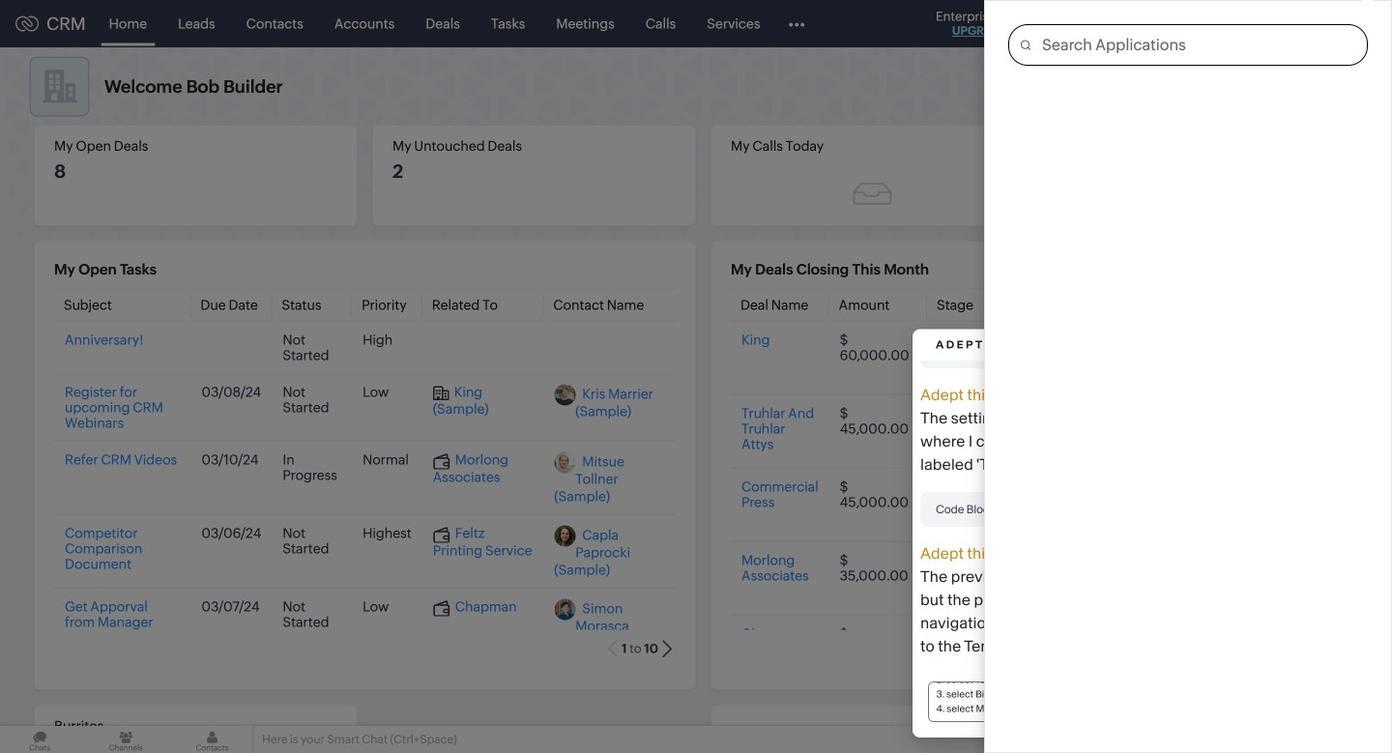 Task type: locate. For each thing, give the bounding box(es) containing it.
signals element
[[1139, 0, 1176, 47]]

calendar image
[[1187, 16, 1204, 31]]

chats image
[[0, 726, 79, 753]]

logo image
[[15, 16, 39, 31]]

contacts image
[[172, 726, 252, 753]]

signals image
[[1151, 15, 1164, 32]]



Task type: describe. For each thing, give the bounding box(es) containing it.
Search Applications text field
[[1031, 25, 1367, 65]]

profile element
[[1294, 0, 1348, 47]]

profile image
[[1305, 8, 1336, 39]]

search image
[[1111, 15, 1127, 32]]

search element
[[1099, 0, 1139, 47]]

channels image
[[86, 726, 166, 753]]



Task type: vqa. For each thing, say whether or not it's contained in the screenshot.
Search element
yes



